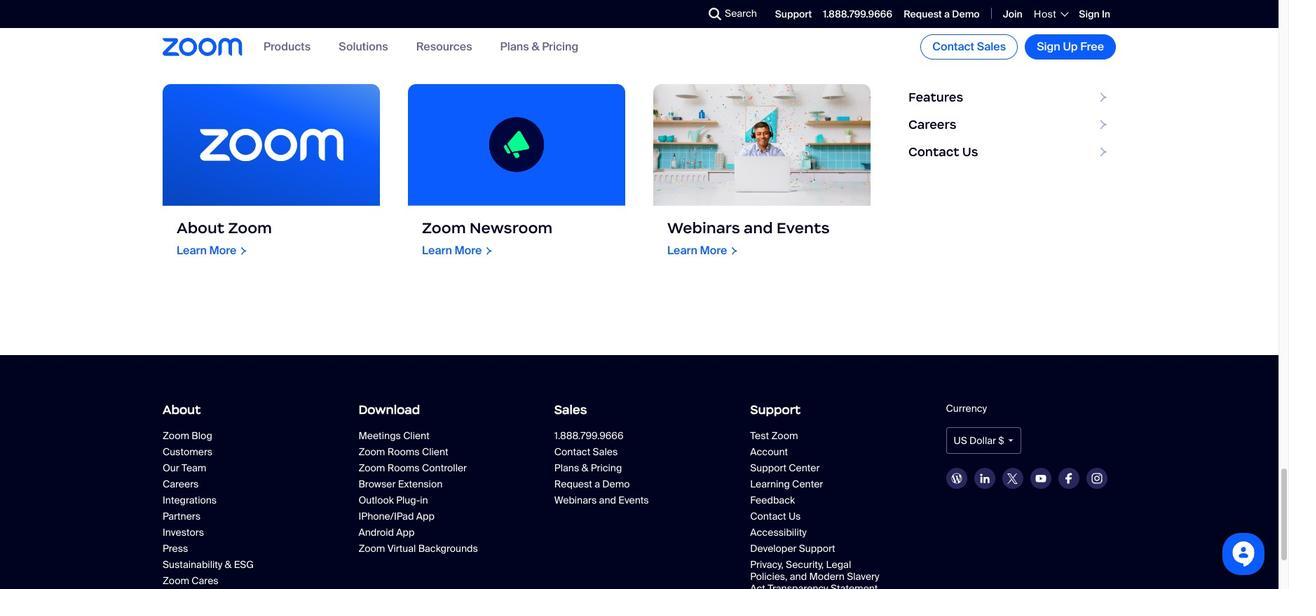 Task type: locate. For each thing, give the bounding box(es) containing it.
0 vertical spatial contact sales link
[[921, 34, 1019, 60]]

0 vertical spatial request a demo link
[[904, 8, 980, 20]]

0 horizontal spatial &
[[225, 559, 232, 572]]

1 vertical spatial 1.888.799.9666 link
[[555, 430, 725, 443]]

2 vertical spatial &
[[225, 559, 232, 572]]

events inside 1.888.799.9666 contact sales plans & pricing request a demo webinars and events
[[619, 495, 649, 507]]

about for about
[[163, 403, 201, 418]]

more inside zoom newsroom learn more
[[455, 244, 482, 258]]

center
[[789, 462, 820, 475], [793, 479, 824, 491]]

learning
[[751, 479, 790, 491]]

a up webinars and events link
[[595, 479, 600, 491]]

2 vertical spatial and
[[790, 571, 807, 584]]

rooms
[[388, 446, 420, 459], [388, 462, 420, 475]]

center down account link
[[789, 462, 820, 475]]

events inside "webinars and events learn more"
[[777, 219, 830, 238]]

sign left in
[[1080, 8, 1100, 20]]

1 vertical spatial a
[[595, 479, 600, 491]]

1 horizontal spatial learn
[[422, 244, 452, 258]]

sign inside sign up free link
[[1038, 39, 1061, 54]]

products
[[264, 40, 311, 54]]

about link
[[163, 398, 333, 423]]

1 vertical spatial client
[[422, 446, 449, 459]]

browser
[[359, 479, 396, 491]]

center up feedback link
[[793, 479, 824, 491]]

youtube image
[[1036, 476, 1047, 483]]

1 vertical spatial pricing
[[591, 462, 622, 475]]

support link up test zoom link at the right
[[751, 398, 921, 423]]

1 horizontal spatial us
[[963, 144, 979, 160]]

support link right search
[[776, 8, 812, 20]]

more for zoom
[[455, 244, 482, 258]]

contact down features
[[909, 144, 960, 160]]

2 horizontal spatial &
[[582, 462, 589, 475]]

more
[[209, 244, 237, 258], [455, 244, 482, 258], [700, 244, 728, 258]]

learn
[[177, 244, 207, 258], [422, 244, 452, 258], [668, 244, 698, 258]]

0 vertical spatial demo
[[953, 8, 980, 20]]

request a demo link up contact sales
[[904, 8, 980, 20]]

dollar
[[970, 435, 997, 448]]

man in kitchen image
[[654, 84, 871, 206]]

statement
[[831, 583, 879, 590]]

contact sales link down sales link
[[555, 446, 688, 459]]

1 horizontal spatial plans
[[555, 462, 580, 475]]

2 horizontal spatial more
[[700, 244, 728, 258]]

controller
[[422, 462, 467, 475]]

integrations link
[[163, 495, 296, 507]]

0 horizontal spatial us
[[789, 511, 801, 524]]

client down meetings client link
[[422, 446, 449, 459]]

1 vertical spatial and
[[599, 495, 617, 507]]

privacy,
[[751, 559, 784, 572]]

0 vertical spatial sales
[[978, 39, 1007, 54]]

and
[[744, 219, 773, 238], [599, 495, 617, 507], [790, 571, 807, 584]]

0 horizontal spatial demo
[[603, 479, 630, 491]]

events
[[777, 219, 830, 238], [619, 495, 649, 507]]

0 horizontal spatial pricing
[[542, 40, 579, 54]]

sign up free link
[[1026, 34, 1117, 60]]

sales down join link
[[978, 39, 1007, 54]]

contact us link down features link
[[899, 139, 1117, 166]]

demo inside 1.888.799.9666 contact sales plans & pricing request a demo webinars and events
[[603, 479, 630, 491]]

drop down icon image
[[1008, 440, 1014, 443]]

0 horizontal spatial careers link
[[163, 479, 296, 491]]

contact up webinars and events link
[[555, 446, 591, 459]]

0 horizontal spatial 1.888.799.9666 link
[[555, 430, 725, 443]]

request up webinars and events link
[[555, 479, 593, 491]]

0 vertical spatial app
[[416, 511, 435, 524]]

careers link up contact us
[[899, 111, 1117, 139]]

2 horizontal spatial learn
[[668, 244, 698, 258]]

a up contact sales
[[945, 8, 951, 20]]

about inside about zoom learn more
[[177, 219, 225, 238]]

sales up 1.888.799.9666 contact sales plans & pricing request a demo webinars and events
[[555, 403, 587, 418]]

join link
[[1004, 8, 1023, 20]]

$
[[999, 435, 1005, 448]]

0 horizontal spatial more
[[209, 244, 237, 258]]

contact sales link
[[921, 34, 1019, 60], [555, 446, 688, 459]]

&
[[532, 40, 540, 54], [582, 462, 589, 475], [225, 559, 232, 572]]

careers up "integrations"
[[163, 479, 199, 491]]

0 vertical spatial and
[[744, 219, 773, 238]]

search
[[725, 7, 757, 20]]

pricing inside 1.888.799.9666 contact sales plans & pricing request a demo webinars and events
[[591, 462, 622, 475]]

1 horizontal spatial webinars
[[668, 219, 741, 238]]

careers down features
[[909, 117, 957, 132]]

1.888.799.9666
[[824, 8, 893, 20], [555, 430, 624, 443]]

contact
[[933, 39, 975, 54], [909, 144, 960, 160], [555, 446, 591, 459], [751, 511, 787, 524]]

sustainability & esg link
[[163, 559, 296, 572]]

1 vertical spatial careers link
[[163, 479, 296, 491]]

1 vertical spatial &
[[582, 462, 589, 475]]

client
[[403, 430, 430, 443], [422, 446, 449, 459]]

1.888.799.9666 inside 1.888.799.9666 contact sales plans & pricing request a demo webinars and events
[[555, 430, 624, 443]]

more inside about zoom learn more
[[209, 244, 237, 258]]

iphone/ipad
[[359, 511, 414, 524]]

us
[[963, 144, 979, 160], [789, 511, 801, 524]]

plans & pricing link
[[501, 40, 579, 54], [555, 462, 688, 475]]

demo up webinars and events link
[[603, 479, 630, 491]]

support up test
[[751, 403, 801, 418]]

download link
[[359, 398, 529, 423]]

twitter image
[[1008, 474, 1019, 485]]

1 vertical spatial support link
[[751, 398, 921, 423]]

app
[[416, 511, 435, 524], [397, 527, 415, 540]]

client up zoom rooms client link
[[403, 430, 430, 443]]

zoom rooms client link
[[359, 446, 492, 459]]

0 vertical spatial rooms
[[388, 446, 420, 459]]

and inside 1.888.799.9666 contact sales plans & pricing request a demo webinars and events
[[599, 495, 617, 507]]

0 horizontal spatial events
[[619, 495, 649, 507]]

1 vertical spatial request
[[555, 479, 593, 491]]

us inside zoom: one platform to connect main content
[[963, 144, 979, 160]]

0 horizontal spatial sign
[[1038, 39, 1061, 54]]

request up contact sales
[[904, 8, 943, 20]]

1 horizontal spatial request a demo link
[[904, 8, 980, 20]]

1 vertical spatial demo
[[603, 479, 630, 491]]

support center link
[[751, 462, 884, 475]]

rooms up extension
[[388, 462, 420, 475]]

0 vertical spatial plans & pricing link
[[501, 40, 579, 54]]

0 vertical spatial request
[[904, 8, 943, 20]]

3 learn from the left
[[668, 244, 698, 258]]

2 more from the left
[[455, 244, 482, 258]]

request a demo link up webinars and events link
[[555, 479, 688, 491]]

1 vertical spatial webinars
[[555, 495, 597, 507]]

rooms up zoom rooms controller link
[[388, 446, 420, 459]]

sign left up
[[1038, 39, 1061, 54]]

0 horizontal spatial request
[[555, 479, 593, 491]]

sign for sign in
[[1080, 8, 1100, 20]]

1 vertical spatial events
[[619, 495, 649, 507]]

press link
[[163, 543, 296, 556]]

1 horizontal spatial sign
[[1080, 8, 1100, 20]]

2 learn from the left
[[422, 244, 452, 258]]

0 vertical spatial careers
[[909, 117, 957, 132]]

0 vertical spatial pricing
[[542, 40, 579, 54]]

0 vertical spatial support link
[[776, 8, 812, 20]]

1 learn from the left
[[177, 244, 207, 258]]

browser extension link
[[359, 479, 492, 491]]

app up the android app link
[[416, 511, 435, 524]]

plans & pricing
[[501, 40, 579, 54]]

careers
[[909, 117, 957, 132], [163, 479, 199, 491]]

2 horizontal spatial sales
[[978, 39, 1007, 54]]

us
[[954, 435, 968, 448]]

1 horizontal spatial careers
[[909, 117, 957, 132]]

0 vertical spatial events
[[777, 219, 830, 238]]

1 horizontal spatial contact us link
[[899, 139, 1117, 166]]

request
[[904, 8, 943, 20], [555, 479, 593, 491]]

request a demo link for 1.888.799.9666
[[904, 8, 980, 20]]

android
[[359, 527, 394, 540]]

0 vertical spatial webinars
[[668, 219, 741, 238]]

1 vertical spatial app
[[397, 527, 415, 540]]

sign in
[[1080, 8, 1111, 20]]

join
[[1004, 8, 1023, 20]]

webinars inside 1.888.799.9666 contact sales plans & pricing request a demo webinars and events
[[555, 495, 597, 507]]

0 horizontal spatial careers
[[163, 479, 199, 491]]

1 horizontal spatial contact sales link
[[921, 34, 1019, 60]]

2 vertical spatial sales
[[593, 446, 618, 459]]

1.888.799.9666 for 1.888.799.9666
[[824, 8, 893, 20]]

1 horizontal spatial a
[[945, 8, 951, 20]]

learn inside about zoom learn more
[[177, 244, 207, 258]]

contact sales link down request a demo
[[921, 34, 1019, 60]]

contact sales
[[933, 39, 1007, 54]]

contact down the feedback
[[751, 511, 787, 524]]

0 vertical spatial us
[[963, 144, 979, 160]]

1 vertical spatial rooms
[[388, 462, 420, 475]]

2 rooms from the top
[[388, 462, 420, 475]]

zoom blog link
[[163, 430, 333, 443]]

accessibility link
[[751, 527, 884, 540]]

0 vertical spatial 1.888.799.9666 link
[[824, 8, 893, 20]]

0 horizontal spatial and
[[599, 495, 617, 507]]

support link
[[776, 8, 812, 20], [751, 398, 921, 423]]

sales up webinars and events link
[[593, 446, 618, 459]]

solutions button
[[339, 40, 388, 54]]

press
[[163, 543, 188, 556]]

0 horizontal spatial webinars
[[555, 495, 597, 507]]

about
[[177, 219, 225, 238], [163, 403, 201, 418]]

careers link
[[899, 111, 1117, 139], [163, 479, 296, 491]]

1 horizontal spatial more
[[455, 244, 482, 258]]

team
[[182, 462, 207, 475]]

1 more from the left
[[209, 244, 237, 258]]

zoom inside "test zoom account support center learning center feedback contact us accessibility developer support privacy, security, legal policies, and modern slavery act transparency statement"
[[772, 430, 799, 443]]

features link
[[899, 84, 1117, 111]]

0 horizontal spatial request a demo link
[[555, 479, 688, 491]]

1 horizontal spatial events
[[777, 219, 830, 238]]

learn for about zoom
[[177, 244, 207, 258]]

1 vertical spatial 1.888.799.9666
[[555, 430, 624, 443]]

contact us link
[[899, 139, 1117, 166], [751, 511, 884, 524]]

more inside "webinars and events learn more"
[[700, 244, 728, 258]]

0 horizontal spatial 1.888.799.9666
[[555, 430, 624, 443]]

1 vertical spatial about
[[163, 403, 201, 418]]

1 horizontal spatial pricing
[[591, 462, 622, 475]]

None search field
[[658, 3, 713, 25]]

0 vertical spatial careers link
[[899, 111, 1117, 139]]

0 horizontal spatial sales
[[555, 403, 587, 418]]

1 horizontal spatial sales
[[593, 446, 618, 459]]

1 horizontal spatial request
[[904, 8, 943, 20]]

3 more from the left
[[700, 244, 728, 258]]

sales
[[978, 39, 1007, 54], [555, 403, 587, 418], [593, 446, 618, 459]]

1 horizontal spatial app
[[416, 511, 435, 524]]

1 vertical spatial contact us link
[[751, 511, 884, 524]]

careers link down our team link
[[163, 479, 296, 491]]

and inside "test zoom account support center learning center feedback contact us accessibility developer support privacy, security, legal policies, and modern slavery act transparency statement"
[[790, 571, 807, 584]]

1 vertical spatial request a demo link
[[555, 479, 688, 491]]

1 horizontal spatial careers link
[[899, 111, 1117, 139]]

esg
[[234, 559, 254, 572]]

us down features
[[963, 144, 979, 160]]

1 vertical spatial careers
[[163, 479, 199, 491]]

support down accessibility link
[[800, 543, 836, 556]]

us dollar $
[[954, 435, 1005, 448]]

1 vertical spatial sign
[[1038, 39, 1061, 54]]

android app link
[[359, 527, 492, 540]]

0 horizontal spatial contact us link
[[751, 511, 884, 524]]

account link
[[751, 446, 884, 459]]

test zoom link
[[751, 430, 921, 443]]

sales inside 1.888.799.9666 contact sales plans & pricing request a demo webinars and events
[[593, 446, 618, 459]]

support down account
[[751, 462, 787, 475]]

0 horizontal spatial a
[[595, 479, 600, 491]]

microphone image
[[408, 84, 626, 206]]

0 vertical spatial sign
[[1080, 8, 1100, 20]]

1 horizontal spatial &
[[532, 40, 540, 54]]

us up the accessibility
[[789, 511, 801, 524]]

about for about zoom learn more
[[177, 219, 225, 238]]

0 vertical spatial about
[[177, 219, 225, 238]]

1 vertical spatial us
[[789, 511, 801, 524]]

instagram image
[[1092, 474, 1103, 485]]

test zoom account support center learning center feedback contact us accessibility developer support privacy, security, legal policies, and modern slavery act transparency statement
[[751, 430, 880, 590]]

0 vertical spatial a
[[945, 8, 951, 20]]

& inside 1.888.799.9666 contact sales plans & pricing request a demo webinars and events
[[582, 462, 589, 475]]

sales link
[[555, 398, 725, 423]]

0 vertical spatial contact us link
[[899, 139, 1117, 166]]

0 vertical spatial 1.888.799.9666
[[824, 8, 893, 20]]

in
[[420, 495, 428, 507]]

1.888.799.9666 link
[[824, 8, 893, 20], [555, 430, 725, 443]]

support
[[776, 8, 812, 20], [751, 403, 801, 418], [751, 462, 787, 475], [800, 543, 836, 556]]

support right search
[[776, 8, 812, 20]]

learn inside zoom newsroom learn more
[[422, 244, 452, 258]]

in
[[1103, 8, 1111, 20]]

1 vertical spatial plans
[[555, 462, 580, 475]]

app up virtual
[[397, 527, 415, 540]]

0 horizontal spatial contact sales link
[[555, 446, 688, 459]]

1 vertical spatial sales
[[555, 403, 587, 418]]

sustainability
[[163, 559, 223, 572]]

demo up contact sales
[[953, 8, 980, 20]]

facebook image
[[1066, 474, 1073, 485]]

2 horizontal spatial and
[[790, 571, 807, 584]]

1 horizontal spatial 1.888.799.9666
[[824, 8, 893, 20]]

learn for zoom newsroom
[[422, 244, 452, 258]]

pricing
[[542, 40, 579, 54], [591, 462, 622, 475]]

contact us link up accessibility link
[[751, 511, 884, 524]]

our team link
[[163, 462, 296, 475]]

plans inside 1.888.799.9666 contact sales plans & pricing request a demo webinars and events
[[555, 462, 580, 475]]

0 vertical spatial plans
[[501, 40, 529, 54]]



Task type: describe. For each thing, give the bounding box(es) containing it.
contact inside zoom: one platform to connect main content
[[909, 144, 960, 160]]

one
[[246, 27, 296, 58]]

a inside 1.888.799.9666 contact sales plans & pricing request a demo webinars and events
[[595, 479, 600, 491]]

request a demo
[[904, 8, 980, 20]]

1.888.799.9666 contact sales plans & pricing request a demo webinars and events
[[555, 430, 649, 507]]

linked in image
[[980, 474, 990, 484]]

meetings client zoom rooms client zoom rooms controller browser extension outlook plug-in iphone/ipad app android app zoom virtual backgrounds
[[359, 430, 478, 556]]

resources
[[416, 40, 473, 54]]

1 vertical spatial plans & pricing link
[[555, 462, 688, 475]]

request a demo link for plans & pricing
[[555, 479, 688, 491]]

host
[[1035, 8, 1057, 20]]

cares
[[192, 575, 219, 588]]

contact down request a demo
[[933, 39, 975, 54]]

slavery
[[847, 571, 880, 584]]

customers
[[163, 446, 213, 459]]

careers inside zoom: one platform to connect main content
[[909, 117, 957, 132]]

0 vertical spatial client
[[403, 430, 430, 443]]

privacy, security, legal policies, and modern slavery act transparency statement link
[[751, 559, 884, 590]]

iphone/ipad app link
[[359, 511, 492, 524]]

currency
[[947, 403, 988, 415]]

sign in link
[[1080, 8, 1111, 20]]

0 vertical spatial &
[[532, 40, 540, 54]]

sales inside contact sales link
[[978, 39, 1007, 54]]

host button
[[1035, 8, 1069, 20]]

sales inside sales link
[[555, 403, 587, 418]]

extension
[[398, 479, 443, 491]]

investors
[[163, 527, 204, 540]]

zoom virtual backgrounds link
[[359, 543, 492, 556]]

1 rooms from the top
[[388, 446, 420, 459]]

more for about
[[209, 244, 237, 258]]

features
[[909, 90, 964, 105]]

download
[[359, 403, 420, 418]]

about zoom learn more
[[177, 219, 272, 258]]

accessibility
[[751, 527, 807, 540]]

blog image
[[952, 474, 963, 485]]

zoom newsroom learn more
[[422, 219, 553, 258]]

zoom inside about zoom learn more
[[228, 219, 272, 238]]

feedback
[[751, 495, 795, 507]]

1 horizontal spatial 1.888.799.9666 link
[[824, 8, 893, 20]]

test
[[751, 430, 770, 443]]

investors link
[[163, 527, 296, 540]]

learning center link
[[751, 479, 884, 491]]

us inside "test zoom account support center learning center feedback contact us accessibility developer support privacy, security, legal policies, and modern slavery act transparency statement"
[[789, 511, 801, 524]]

zoom cares link
[[163, 575, 296, 588]]

connect
[[449, 27, 555, 58]]

1.888.799.9666 for 1.888.799.9666 contact sales plans & pricing request a demo webinars and events
[[555, 430, 624, 443]]

policies,
[[751, 571, 788, 584]]

0 vertical spatial center
[[789, 462, 820, 475]]

zoom blog customers our team careers integrations partners investors press sustainability & esg zoom cares
[[163, 430, 254, 588]]

plug-
[[396, 495, 420, 507]]

1 horizontal spatial demo
[[953, 8, 980, 20]]

free
[[1081, 39, 1105, 54]]

legal
[[827, 559, 852, 572]]

outlook
[[359, 495, 394, 507]]

request inside 1.888.799.9666 contact sales plans & pricing request a demo webinars and events
[[555, 479, 593, 491]]

zoom inside zoom newsroom learn more
[[422, 219, 466, 238]]

sign up free
[[1038, 39, 1105, 54]]

zoom logo image
[[163, 38, 243, 56]]

solutions
[[339, 40, 388, 54]]

account
[[751, 446, 788, 459]]

0 horizontal spatial plans
[[501, 40, 529, 54]]

virtual
[[388, 543, 416, 556]]

webinars inside "webinars and events learn more"
[[668, 219, 741, 238]]

0 horizontal spatial app
[[397, 527, 415, 540]]

act
[[751, 583, 766, 590]]

developer
[[751, 543, 797, 556]]

learn inside "webinars and events learn more"
[[668, 244, 698, 258]]

zoom image
[[163, 84, 380, 206]]

transparency
[[768, 583, 829, 590]]

webinars and events learn more
[[668, 219, 830, 258]]

resources button
[[416, 40, 473, 54]]

contact inside "test zoom account support center learning center feedback contact us accessibility developer support privacy, security, legal policies, and modern slavery act transparency statement"
[[751, 511, 787, 524]]

blog
[[192, 430, 212, 443]]

1 vertical spatial center
[[793, 479, 824, 491]]

customers link
[[163, 446, 296, 459]]

platform
[[301, 27, 410, 58]]

careers inside zoom blog customers our team careers integrations partners investors press sustainability & esg zoom cares
[[163, 479, 199, 491]]

modern
[[810, 571, 845, 584]]

feedback link
[[751, 495, 884, 507]]

developer support link
[[751, 543, 884, 556]]

to
[[416, 27, 443, 58]]

integrations
[[163, 495, 217, 507]]

sign for sign up free
[[1038, 39, 1061, 54]]

contact us
[[909, 144, 979, 160]]

zoom:
[[163, 27, 240, 58]]

meetings client link
[[359, 430, 529, 443]]

1 vertical spatial contact sales link
[[555, 446, 688, 459]]

search image
[[709, 8, 722, 20]]

and inside "webinars and events learn more"
[[744, 219, 773, 238]]

partners link
[[163, 511, 296, 524]]

newsroom
[[470, 219, 553, 238]]

contact inside 1.888.799.9666 contact sales plans & pricing request a demo webinars and events
[[555, 446, 591, 459]]

partners
[[163, 511, 201, 524]]

outlook plug-in link
[[359, 495, 492, 507]]

us dollar $ button
[[947, 428, 1022, 455]]

meetings
[[359, 430, 401, 443]]

backgrounds
[[419, 543, 478, 556]]

security,
[[786, 559, 824, 572]]

zoom: one platform to connect
[[163, 27, 555, 58]]

our
[[163, 462, 179, 475]]

& inside zoom blog customers our team careers integrations partners investors press sustainability & esg zoom cares
[[225, 559, 232, 572]]

search image
[[709, 8, 722, 20]]

products button
[[264, 40, 311, 54]]

zoom: one platform to connect main content
[[0, 0, 1279, 300]]



Task type: vqa. For each thing, say whether or not it's contained in the screenshot.
Support
yes



